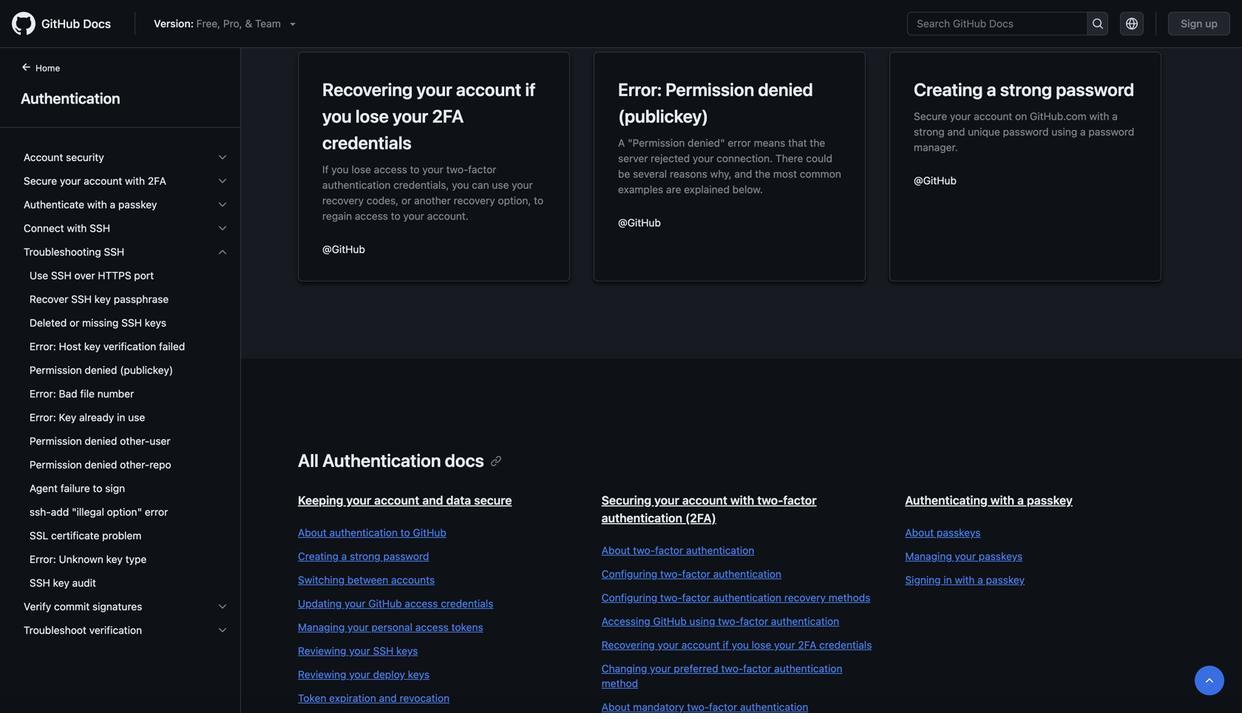 Task type: describe. For each thing, give the bounding box(es) containing it.
permission denied other-repo
[[30, 459, 171, 471]]

secure for secure your account with 2fa
[[24, 175, 57, 187]]

about two-factor authentication
[[602, 545, 754, 557]]

(publickey) inside troubleshooting ssh element
[[120, 364, 173, 376]]

about two-factor authentication link
[[602, 543, 876, 558]]

your inside dropdown button
[[60, 175, 81, 187]]

keeping your account and data secure link
[[298, 494, 512, 508]]

1 horizontal spatial passkey
[[986, 574, 1025, 586]]

access down codes,
[[355, 210, 388, 222]]

access for personal
[[415, 621, 449, 634]]

error: host key verification failed
[[30, 340, 185, 353]]

secure your account with 2fa
[[24, 175, 166, 187]]

there
[[776, 152, 803, 165]]

github inside 'link'
[[41, 17, 80, 31]]

can
[[472, 179, 489, 191]]

passkey for authenticating with a passkey
[[1027, 494, 1073, 508]]

method
[[602, 678, 638, 690]]

1 vertical spatial authentication
[[322, 450, 441, 471]]

key for host
[[84, 340, 101, 353]]

a up about passkeys link
[[1017, 494, 1024, 508]]

1 vertical spatial in
[[944, 574, 952, 586]]

account.
[[427, 210, 469, 222]]

authentication inside configuring two-factor authentication link
[[713, 568, 782, 580]]

denied for permission denied other-user
[[85, 435, 117, 447]]

Search GitHub Docs search field
[[908, 13, 1087, 35]]

audit
[[72, 577, 96, 589]]

managing for managing your personal access tokens
[[298, 621, 345, 634]]

error: key already in use
[[30, 411, 145, 424]]

troubleshooting
[[24, 246, 101, 258]]

error: key already in use link
[[18, 406, 234, 430]]

reasons
[[670, 168, 707, 180]]

with inside 'dropdown button'
[[67, 222, 87, 234]]

problem
[[102, 530, 142, 542]]

error: for error: bad file number
[[30, 388, 56, 400]]

explained
[[684, 183, 730, 196]]

home link
[[15, 61, 84, 76]]

passphrase
[[114, 293, 169, 305]]

keys inside troubleshooting ssh element
[[145, 317, 166, 329]]

troubleshooting ssh button
[[18, 240, 234, 264]]

about passkeys link
[[905, 526, 1179, 540]]

permission denied (publickey) link
[[18, 359, 234, 382]]

2 vertical spatial strong
[[350, 550, 380, 563]]

accessing
[[602, 616, 650, 628]]

0 vertical spatial passkeys
[[937, 527, 981, 539]]

and left data at the bottom
[[422, 494, 443, 508]]

connect with ssh
[[24, 222, 110, 234]]

securing your account with two-factor authentication (2fa)
[[602, 494, 817, 525]]

two- inside the about two-factor authentication link
[[633, 545, 655, 557]]

agent
[[30, 482, 58, 495]]

two- inside if you lose access to your two-factor authentication credentials, you can use your recovery codes, or another recovery option, to regain access to your account.
[[446, 163, 468, 176]]

verify commit signatures
[[24, 601, 142, 613]]

managing your passkeys link
[[905, 549, 1179, 564]]

0 vertical spatial lose
[[356, 106, 389, 126]]

0 horizontal spatial the
[[755, 168, 770, 180]]

0 horizontal spatial recovery
[[322, 194, 364, 207]]

key for unknown
[[106, 553, 123, 566]]

and inside secure your account on github.com with a strong and unique password using a password manager.
[[947, 126, 965, 138]]

keeping
[[298, 494, 343, 508]]

are
[[666, 183, 681, 196]]

permission denied (publickey)
[[30, 364, 173, 376]]

bad
[[59, 388, 77, 400]]

deploy
[[373, 669, 405, 681]]

troubleshoot verification button
[[18, 619, 234, 643]]

sc 9kayk9 0 image for authenticate with a passkey
[[217, 199, 228, 211]]

data
[[446, 494, 471, 508]]

github docs link
[[12, 12, 123, 35]]

github up creating a strong password link
[[413, 527, 446, 539]]

github up managing your personal access tokens
[[368, 598, 402, 610]]

with up about passkeys link
[[991, 494, 1014, 508]]

troubleshoot
[[24, 624, 86, 637]]

reviewing for reviewing your ssh keys
[[298, 645, 346, 657]]

agent failure to sign
[[30, 482, 125, 495]]

sign up link
[[1168, 12, 1230, 35]]

two- inside 'accessing github using two-factor authentication' link
[[718, 616, 740, 628]]

@github for error: permission denied (publickey)
[[618, 217, 661, 229]]

keys for reviewing your ssh keys
[[396, 645, 418, 657]]

docs
[[83, 17, 111, 31]]

about for authenticating with a passkey
[[905, 527, 934, 539]]

you inside the recovering your account if you lose your 2fa credentials
[[322, 106, 352, 126]]

credentials,
[[393, 179, 449, 191]]

key for ssh
[[94, 293, 111, 305]]

changing your preferred two-factor authentication method
[[602, 663, 842, 690]]

you down 'accessing github using two-factor authentication' link
[[732, 639, 749, 651]]

securing your account with two-factor authentication (2fa) link
[[602, 494, 817, 525]]

and inside token expiration and revocation link
[[379, 692, 397, 705]]

0 horizontal spatial creating
[[298, 550, 339, 563]]

sign
[[1181, 17, 1203, 30]]

ssl certificate problem link
[[18, 524, 234, 548]]

authentication inside 'accessing github using two-factor authentication' link
[[771, 616, 839, 628]]

other- for repo
[[120, 459, 150, 471]]

sc 9kayk9 0 image for connect with ssh
[[217, 223, 228, 234]]

1 horizontal spatial creating a strong password
[[914, 79, 1134, 100]]

expiration
[[329, 692, 376, 705]]

authentication inside changing your preferred two-factor authentication method
[[774, 663, 842, 675]]

unknown
[[59, 553, 103, 566]]

sc 9kayk9 0 image for account security
[[217, 152, 228, 163]]

file
[[80, 388, 95, 400]]

sign
[[105, 482, 125, 495]]

ssh down recover ssh key passphrase link
[[121, 317, 142, 329]]

be
[[618, 168, 630, 180]]

permission denied other-user
[[30, 435, 170, 447]]

github.com
[[1030, 110, 1087, 122]]

a right github.com
[[1112, 110, 1118, 122]]

lose inside if you lose access to your two-factor authentication credentials, you can use your recovery codes, or another recovery option, to regain access to your account.
[[351, 163, 371, 176]]

a up switching between accounts
[[341, 550, 347, 563]]

authentication inside about authentication to github link
[[329, 527, 398, 539]]

your inside securing your account with two-factor authentication (2fa)
[[654, 494, 679, 508]]

secure
[[474, 494, 512, 508]]

managing your personal access tokens link
[[298, 620, 572, 635]]

updating your github access credentials link
[[298, 597, 572, 611]]

signing in with a passkey
[[905, 574, 1025, 586]]

to inside agent failure to sign link
[[93, 482, 102, 495]]

commit
[[54, 601, 90, 613]]

to down codes,
[[391, 210, 400, 222]]

ssh up "verify" on the left bottom of page
[[30, 577, 50, 589]]

ssh right use
[[51, 269, 72, 282]]

sc 9kayk9 0 image for troubleshooting ssh
[[217, 246, 228, 258]]

other- for user
[[120, 435, 150, 447]]

managing your personal access tokens
[[298, 621, 483, 634]]

1 vertical spatial passkeys
[[979, 550, 1023, 563]]

secure for secure your account on github.com with a strong and unique password using a password manager.
[[914, 110, 947, 122]]

all authentication docs
[[298, 450, 484, 471]]

account security
[[24, 151, 104, 163]]

denied inside error: permission denied (publickey)
[[758, 79, 813, 100]]

examples
[[618, 183, 663, 196]]

version: free, pro, & team
[[154, 17, 281, 30]]

1 horizontal spatial recovery
[[454, 194, 495, 207]]

authenticating with a passkey
[[905, 494, 1073, 508]]

permission inside error: permission denied (publickey)
[[666, 79, 754, 100]]

1 horizontal spatial the
[[810, 137, 825, 149]]

authenticate with a passkey button
[[18, 193, 234, 217]]

credentials inside the recovering your account if you lose your 2fa credentials
[[322, 132, 412, 153]]

authentication inside configuring two-factor authentication recovery methods link
[[713, 592, 782, 604]]

methods
[[829, 592, 870, 604]]

accounts
[[391, 574, 435, 586]]

with inside secure your account on github.com with a strong and unique password using a password manager.
[[1089, 110, 1109, 122]]

a up unique
[[987, 79, 996, 100]]

accessing github using two-factor authentication
[[602, 616, 839, 628]]

unique
[[968, 126, 1000, 138]]

and inside a "permission denied" error means that the server rejected your connection. there could be several reasons why, and the most common examples are explained below.
[[734, 168, 752, 180]]

recovering your account if you lose your 2fa credentials inside recovering your account if you lose your 2fa credentials link
[[602, 639, 872, 651]]

error: for error: permission denied (publickey)
[[618, 79, 662, 100]]

about authentication to github link
[[298, 526, 572, 540]]

about for securing your account with two-factor authentication (2fa)
[[602, 545, 630, 557]]

authenticating
[[905, 494, 988, 508]]

sc 9kayk9 0 image for troubleshoot verification
[[217, 625, 228, 637]]

permission for permission denied other-user
[[30, 435, 82, 447]]

ssh down over
[[71, 293, 92, 305]]

free,
[[196, 17, 220, 30]]

use inside the error: key already in use link
[[128, 411, 145, 424]]

you right if at the left top of the page
[[331, 163, 349, 176]]

several
[[633, 168, 667, 180]]

in inside authentication element
[[117, 411, 125, 424]]

1 horizontal spatial 2fa
[[432, 106, 464, 126]]

strong inside secure your account on github.com with a strong and unique password using a password manager.
[[914, 126, 945, 138]]

connect with ssh button
[[18, 217, 234, 240]]

github right accessing
[[653, 616, 687, 628]]

your inside a "permission denied" error means that the server rejected your connection. there could be several reasons why, and the most common examples are explained below.
[[693, 152, 714, 165]]

2fa inside dropdown button
[[148, 175, 166, 187]]

ssh key audit
[[30, 577, 96, 589]]

port
[[134, 269, 154, 282]]

account inside securing your account with two-factor authentication (2fa)
[[682, 494, 727, 508]]

use ssh over https port link
[[18, 264, 234, 288]]

with down secure your account with 2fa
[[87, 199, 107, 211]]

manager.
[[914, 141, 958, 153]]

scroll to top image
[[1204, 675, 1216, 687]]

sc 9kayk9 0 image for secure your account with 2fa
[[217, 175, 228, 187]]

host
[[59, 340, 81, 353]]

account security button
[[18, 146, 234, 169]]

could
[[806, 152, 832, 165]]

authenticating with a passkey link
[[905, 494, 1073, 508]]



Task type: locate. For each thing, give the bounding box(es) containing it.
if you lose access to your two-factor authentication credentials, you can use your recovery codes, or another recovery option, to regain access to your account.
[[322, 163, 543, 222]]

configuring two-factor authentication
[[602, 568, 782, 580]]

and down deploy
[[379, 692, 397, 705]]

ssh-
[[30, 506, 51, 518]]

error inside "link"
[[145, 506, 168, 518]]

a down github.com
[[1080, 126, 1086, 138]]

authentication up configuring two-factor authentication link
[[686, 545, 754, 557]]

0 horizontal spatial if
[[525, 79, 536, 100]]

about for keeping your account and data secure
[[298, 527, 327, 539]]

regain
[[322, 210, 352, 222]]

authentication up keeping your account and data secure link
[[322, 450, 441, 471]]

0 horizontal spatial or
[[70, 317, 79, 329]]

access down updating your github access credentials link
[[415, 621, 449, 634]]

error: down ssl at the bottom
[[30, 553, 56, 566]]

use
[[30, 269, 48, 282]]

2fa down 'accessing github using two-factor authentication' link
[[798, 639, 816, 651]]

denied
[[758, 79, 813, 100], [85, 364, 117, 376], [85, 435, 117, 447], [85, 459, 117, 471]]

your inside secure your account on github.com with a strong and unique password using a password manager.
[[950, 110, 971, 122]]

2 horizontal spatial about
[[905, 527, 934, 539]]

in right signing
[[944, 574, 952, 586]]

ssh-add "illegal option" error link
[[18, 501, 234, 524]]

2 sc 9kayk9 0 image from the top
[[217, 175, 228, 187]]

0 horizontal spatial strong
[[350, 550, 380, 563]]

None search field
[[907, 12, 1108, 35]]

keys for reviewing your deploy keys
[[408, 669, 430, 681]]

updating your github access credentials
[[298, 598, 493, 610]]

key left audit
[[53, 577, 69, 589]]

managing down updating
[[298, 621, 345, 634]]

verification down the deleted or missing ssh keys link
[[103, 340, 156, 353]]

error: inside error: permission denied (publickey)
[[618, 79, 662, 100]]

managing for managing your passkeys
[[905, 550, 952, 563]]

troubleshooting ssh element
[[12, 240, 240, 595], [12, 264, 240, 595]]

error: inside the error: bad file number link
[[30, 388, 56, 400]]

1 vertical spatial credentials
[[441, 598, 493, 610]]

1 horizontal spatial error
[[728, 137, 751, 149]]

0 vertical spatial error
[[728, 137, 751, 149]]

@github
[[914, 174, 957, 187], [618, 217, 661, 229], [322, 243, 365, 255]]

0 vertical spatial keys
[[145, 317, 166, 329]]

account inside dropdown button
[[84, 175, 122, 187]]

@github for recovering your account if you lose your 2fa credentials
[[322, 243, 365, 255]]

0 horizontal spatial in
[[117, 411, 125, 424]]

2 vertical spatial passkey
[[986, 574, 1025, 586]]

token expiration and revocation link
[[298, 691, 572, 706]]

key
[[94, 293, 111, 305], [84, 340, 101, 353], [106, 553, 123, 566], [53, 577, 69, 589]]

user
[[150, 435, 170, 447]]

access down accounts
[[405, 598, 438, 610]]

permission up denied"
[[666, 79, 754, 100]]

4 sc 9kayk9 0 image from the top
[[217, 625, 228, 637]]

1 vertical spatial use
[[128, 411, 145, 424]]

reviewing down updating
[[298, 645, 346, 657]]

up
[[1205, 17, 1218, 30]]

two- down configuring two-factor authentication recovery methods
[[718, 616, 740, 628]]

passkey for authenticate with a passkey
[[118, 199, 157, 211]]

2 vertical spatial keys
[[408, 669, 430, 681]]

rejected
[[651, 152, 690, 165]]

error right option"
[[145, 506, 168, 518]]

reviewing inside reviewing your ssh keys link
[[298, 645, 346, 657]]

error: inside error: host key verification failed link
[[30, 340, 56, 353]]

2 reviewing from the top
[[298, 669, 346, 681]]

0 horizontal spatial recovering
[[322, 79, 413, 100]]

1 reviewing from the top
[[298, 645, 346, 657]]

authentication inside the about two-factor authentication link
[[686, 545, 754, 557]]

and down connection.
[[734, 168, 752, 180]]

to right option,
[[534, 194, 543, 207]]

1 horizontal spatial credentials
[[441, 598, 493, 610]]

keys down personal
[[396, 645, 418, 657]]

0 vertical spatial strong
[[1000, 79, 1052, 100]]

1 vertical spatial error
[[145, 506, 168, 518]]

2 sc 9kayk9 0 image from the top
[[217, 246, 228, 258]]

0 vertical spatial other-
[[120, 435, 150, 447]]

or up the host
[[70, 317, 79, 329]]

pro,
[[223, 17, 242, 30]]

0 vertical spatial using
[[1052, 126, 1077, 138]]

1 horizontal spatial managing
[[905, 550, 952, 563]]

a inside dropdown button
[[110, 199, 115, 211]]

or inside troubleshooting ssh element
[[70, 317, 79, 329]]

a
[[618, 137, 625, 149]]

permission for permission denied other-repo
[[30, 459, 82, 471]]

failed
[[159, 340, 185, 353]]

two- down recovering your account if you lose your 2fa credentials link
[[721, 663, 743, 675]]

1 vertical spatial managing
[[298, 621, 345, 634]]

select language: current language is english image
[[1126, 18, 1138, 30]]

another
[[414, 194, 451, 207]]

all authentication docs link
[[298, 450, 502, 471]]

troubleshooting ssh element containing troubleshooting ssh
[[12, 240, 240, 595]]

1 vertical spatial (publickey)
[[120, 364, 173, 376]]

search image
[[1092, 18, 1104, 30]]

or
[[401, 194, 411, 207], [70, 317, 79, 329]]

2fa
[[432, 106, 464, 126], [148, 175, 166, 187], [798, 639, 816, 651]]

reviewing for reviewing your deploy keys
[[298, 669, 346, 681]]

the up could
[[810, 137, 825, 149]]

0 horizontal spatial creating a strong password
[[298, 550, 429, 563]]

if
[[525, 79, 536, 100], [723, 639, 729, 651]]

1 vertical spatial 2fa
[[148, 175, 166, 187]]

2 horizontal spatial recovery
[[784, 592, 826, 604]]

strong up on
[[1000, 79, 1052, 100]]

2 vertical spatial credentials
[[819, 639, 872, 651]]

with down the managing your passkeys
[[955, 574, 975, 586]]

1 configuring from the top
[[602, 568, 657, 580]]

@github for creating a strong password
[[914, 174, 957, 187]]

recover
[[30, 293, 68, 305]]

error: left bad
[[30, 388, 56, 400]]

recovery up "regain"
[[322, 194, 364, 207]]

configuring for configuring two-factor authentication recovery methods
[[602, 592, 657, 604]]

1 vertical spatial creating
[[298, 550, 339, 563]]

secure up manager.
[[914, 110, 947, 122]]

denied for permission denied (publickey)
[[85, 364, 117, 376]]

1 vertical spatial the
[[755, 168, 770, 180]]

authentication down configuring two-factor authentication link
[[713, 592, 782, 604]]

to inside about authentication to github link
[[401, 527, 410, 539]]

0 vertical spatial 2fa
[[432, 106, 464, 126]]

verify
[[24, 601, 51, 613]]

1 vertical spatial creating a strong password
[[298, 550, 429, 563]]

1 vertical spatial recovering
[[602, 639, 655, 651]]

two- down the about two-factor authentication
[[660, 568, 682, 580]]

1 vertical spatial sc 9kayk9 0 image
[[217, 246, 228, 258]]

1 vertical spatial using
[[689, 616, 715, 628]]

0 horizontal spatial error
[[145, 506, 168, 518]]

0 vertical spatial configuring
[[602, 568, 657, 580]]

error: inside error: unknown key type link
[[30, 553, 56, 566]]

error inside a "permission denied" error means that the server rejected your connection. there could be several reasons why, and the most common examples are explained below.
[[728, 137, 751, 149]]

ssh up deploy
[[373, 645, 394, 657]]

reviewing up token
[[298, 669, 346, 681]]

configuring for configuring two-factor authentication
[[602, 568, 657, 580]]

recovery left methods
[[784, 592, 826, 604]]

0 horizontal spatial 2fa
[[148, 175, 166, 187]]

2 horizontal spatial credentials
[[819, 639, 872, 651]]

0 horizontal spatial use
[[128, 411, 145, 424]]

secure
[[914, 110, 947, 122], [24, 175, 57, 187]]

reviewing your ssh keys link
[[298, 644, 572, 659]]

verification inside error: host key verification failed link
[[103, 340, 156, 353]]

key left type
[[106, 553, 123, 566]]

sc 9kayk9 0 image for verify commit signatures
[[217, 601, 228, 613]]

switching between accounts link
[[298, 573, 572, 588]]

to left sign
[[93, 482, 102, 495]]

0 horizontal spatial authentication
[[21, 89, 120, 107]]

1 vertical spatial recovering your account if you lose your 2fa credentials
[[602, 639, 872, 651]]

recovery down can
[[454, 194, 495, 207]]

1 horizontal spatial if
[[723, 639, 729, 651]]

"permission
[[628, 137, 685, 149]]

authentication down home link
[[21, 89, 120, 107]]

error: for error: host key verification failed
[[30, 340, 56, 353]]

two- inside changing your preferred two-factor authentication method
[[721, 663, 743, 675]]

verification inside troubleshoot verification dropdown button
[[89, 624, 142, 637]]

type
[[125, 553, 147, 566]]

https
[[98, 269, 131, 282]]

error: for error: key already in use
[[30, 411, 56, 424]]

error: down deleted
[[30, 340, 56, 353]]

ssh-add "illegal option" error
[[30, 506, 168, 518]]

permission for permission denied (publickey)
[[30, 364, 82, 376]]

1 horizontal spatial recovering your account if you lose your 2fa credentials
[[602, 639, 872, 651]]

1 vertical spatial secure
[[24, 175, 57, 187]]

1 horizontal spatial @github
[[618, 217, 661, 229]]

other- down permission denied other-user link
[[120, 459, 150, 471]]

denied up that
[[758, 79, 813, 100]]

factor
[[468, 163, 496, 176], [783, 494, 817, 508], [655, 545, 683, 557], [682, 568, 710, 580], [682, 592, 710, 604], [740, 616, 768, 628], [743, 663, 771, 675]]

0 horizontal spatial secure
[[24, 175, 57, 187]]

1 vertical spatial lose
[[351, 163, 371, 176]]

1 vertical spatial configuring
[[602, 592, 657, 604]]

1 horizontal spatial authentication
[[322, 450, 441, 471]]

you up if at the left top of the page
[[322, 106, 352, 126]]

credentials down methods
[[819, 639, 872, 651]]

docs
[[445, 450, 484, 471]]

configuring two-factor authentication recovery methods
[[602, 592, 870, 604]]

error up connection.
[[728, 137, 751, 149]]

access
[[374, 163, 407, 176], [355, 210, 388, 222], [405, 598, 438, 610], [415, 621, 449, 634]]

access up codes,
[[374, 163, 407, 176]]

1 horizontal spatial or
[[401, 194, 411, 207]]

2 vertical spatial 2fa
[[798, 639, 816, 651]]

two- inside configuring two-factor authentication recovery methods link
[[660, 592, 682, 604]]

access for github
[[405, 598, 438, 610]]

0 horizontal spatial @github
[[322, 243, 365, 255]]

ssh up the https
[[104, 246, 124, 258]]

passkey up about passkeys link
[[1027, 494, 1073, 508]]

sc 9kayk9 0 image inside the authenticate with a passkey dropdown button
[[217, 199, 228, 211]]

key right the host
[[84, 340, 101, 353]]

0 vertical spatial creating a strong password
[[914, 79, 1134, 100]]

3 sc 9kayk9 0 image from the top
[[217, 601, 228, 613]]

two- down configuring two-factor authentication
[[660, 592, 682, 604]]

authentication down recovering your account if you lose your 2fa credentials link
[[774, 663, 842, 675]]

strong
[[1000, 79, 1052, 100], [914, 126, 945, 138], [350, 550, 380, 563]]

most
[[773, 168, 797, 180]]

or down credentials,
[[401, 194, 411, 207]]

your inside changing your preferred two-factor authentication method
[[650, 663, 671, 675]]

passkeys up the managing your passkeys
[[937, 527, 981, 539]]

0 vertical spatial credentials
[[322, 132, 412, 153]]

1 vertical spatial keys
[[396, 645, 418, 657]]

about down authenticating
[[905, 527, 934, 539]]

0 vertical spatial managing
[[905, 550, 952, 563]]

0 vertical spatial secure
[[914, 110, 947, 122]]

sc 9kayk9 0 image inside connect with ssh 'dropdown button'
[[217, 223, 228, 234]]

recovering
[[322, 79, 413, 100], [602, 639, 655, 651]]

error: bad file number
[[30, 388, 134, 400]]

0 vertical spatial in
[[117, 411, 125, 424]]

error: for error: unknown key type
[[30, 553, 56, 566]]

1 sc 9kayk9 0 image from the top
[[217, 152, 228, 163]]

denied up permission denied other-repo
[[85, 435, 117, 447]]

recovery inside configuring two-factor authentication recovery methods link
[[784, 592, 826, 604]]

2 troubleshooting ssh element from the top
[[12, 264, 240, 595]]

0 vertical spatial recovering your account if you lose your 2fa credentials
[[322, 79, 536, 153]]

2 horizontal spatial 2fa
[[798, 639, 816, 651]]

authentication inside 'link'
[[21, 89, 120, 107]]

access for lose
[[374, 163, 407, 176]]

use inside if you lose access to your two-factor authentication credentials, you can use your recovery codes, or another recovery option, to regain access to your account.
[[492, 179, 509, 191]]

other-
[[120, 435, 150, 447], [120, 459, 150, 471]]

1 horizontal spatial strong
[[914, 126, 945, 138]]

ssl
[[30, 530, 48, 542]]

1 horizontal spatial creating
[[914, 79, 983, 100]]

sc 9kayk9 0 image inside the troubleshooting ssh dropdown button
[[217, 246, 228, 258]]

sc 9kayk9 0 image inside verify commit signatures dropdown button
[[217, 601, 228, 613]]

1 vertical spatial or
[[70, 317, 79, 329]]

deleted or missing ssh keys link
[[18, 311, 234, 335]]

1 vertical spatial passkey
[[1027, 494, 1073, 508]]

0 horizontal spatial credentials
[[322, 132, 412, 153]]

sc 9kayk9 0 image
[[217, 223, 228, 234], [217, 246, 228, 258], [217, 601, 228, 613]]

reviewing your deploy keys link
[[298, 668, 572, 682]]

about down securing
[[602, 545, 630, 557]]

use right can
[[492, 179, 509, 191]]

or inside if you lose access to your two-factor authentication credentials, you can use your recovery codes, or another recovery option, to regain access to your account.
[[401, 194, 411, 207]]

if inside recovering your account if you lose your 2fa credentials link
[[723, 639, 729, 651]]

sc 9kayk9 0 image inside account security dropdown button
[[217, 152, 228, 163]]

all
[[298, 450, 319, 471]]

2 vertical spatial sc 9kayk9 0 image
[[217, 601, 228, 613]]

authentication down the about two-factor authentication link
[[713, 568, 782, 580]]

passkey
[[118, 199, 157, 211], [1027, 494, 1073, 508], [986, 574, 1025, 586]]

a down "secure your account with 2fa" dropdown button
[[110, 199, 115, 211]]

certificate
[[51, 530, 99, 542]]

permission up agent
[[30, 459, 82, 471]]

1 horizontal spatial using
[[1052, 126, 1077, 138]]

(publickey) inside error: permission denied (publickey)
[[618, 106, 708, 126]]

using
[[1052, 126, 1077, 138], [689, 616, 715, 628]]

1 vertical spatial verification
[[89, 624, 142, 637]]

reviewing your ssh keys
[[298, 645, 418, 657]]

troubleshooting ssh element containing use ssh over https port
[[12, 264, 240, 595]]

with down account security dropdown button
[[125, 175, 145, 187]]

common
[[800, 168, 841, 180]]

passkey inside dropdown button
[[118, 199, 157, 211]]

0 vertical spatial creating
[[914, 79, 983, 100]]

factor inside if you lose access to your two-factor authentication credentials, you can use your recovery codes, or another recovery option, to regain access to your account.
[[468, 163, 496, 176]]

0 vertical spatial @github
[[914, 174, 957, 187]]

github docs
[[41, 17, 111, 31]]

secure inside dropdown button
[[24, 175, 57, 187]]

"illegal
[[72, 506, 104, 518]]

0 horizontal spatial recovering your account if you lose your 2fa credentials
[[322, 79, 536, 153]]

denied for permission denied other-repo
[[85, 459, 117, 471]]

creating up switching
[[298, 550, 339, 563]]

1 horizontal spatial secure
[[914, 110, 947, 122]]

0 vertical spatial authentication
[[21, 89, 120, 107]]

2 other- from the top
[[120, 459, 150, 471]]

0 vertical spatial sc 9kayk9 0 image
[[217, 223, 228, 234]]

to up credentials,
[[410, 163, 420, 176]]

authentication inside securing your account with two-factor authentication (2fa)
[[602, 511, 682, 525]]

0 vertical spatial the
[[810, 137, 825, 149]]

recovering your account if you lose your 2fa credentials link
[[602, 638, 876, 653]]

secure inside secure your account on github.com with a strong and unique password using a password manager.
[[914, 110, 947, 122]]

a down the managing your passkeys
[[978, 574, 983, 586]]

recovering your account if you lose your 2fa credentials down 'accessing github using two-factor authentication' link
[[602, 639, 872, 651]]

using down github.com
[[1052, 126, 1077, 138]]

2 vertical spatial lose
[[752, 639, 771, 651]]

sc 9kayk9 0 image
[[217, 152, 228, 163], [217, 175, 228, 187], [217, 199, 228, 211], [217, 625, 228, 637]]

passkey down "secure your account with 2fa" dropdown button
[[118, 199, 157, 211]]

account inside secure your account on github.com with a strong and unique password using a password manager.
[[974, 110, 1012, 122]]

denied down "error: host key verification failed"
[[85, 364, 117, 376]]

2 horizontal spatial passkey
[[1027, 494, 1073, 508]]

1 horizontal spatial use
[[492, 179, 509, 191]]

permission denied other-user link
[[18, 430, 234, 453]]

github left docs
[[41, 17, 80, 31]]

use
[[492, 179, 509, 191], [128, 411, 145, 424]]

0 vertical spatial if
[[525, 79, 536, 100]]

that
[[788, 137, 807, 149]]

2 configuring from the top
[[602, 592, 657, 604]]

authentication link
[[18, 87, 223, 109]]

authentication inside if you lose access to your two-factor authentication credentials, you can use your recovery codes, or another recovery option, to regain access to your account.
[[322, 179, 391, 191]]

sc 9kayk9 0 image inside troubleshoot verification dropdown button
[[217, 625, 228, 637]]

1 horizontal spatial recovering
[[602, 639, 655, 651]]

troubleshoot verification
[[24, 624, 142, 637]]

repo
[[150, 459, 171, 471]]

sign up
[[1181, 17, 1218, 30]]

denied down permission denied other-user
[[85, 459, 117, 471]]

why,
[[710, 168, 732, 180]]

verification down the signatures
[[89, 624, 142, 637]]

error: up "permission
[[618, 79, 662, 100]]

error: inside the error: key already in use link
[[30, 411, 56, 424]]

two-
[[446, 163, 468, 176], [757, 494, 783, 508], [633, 545, 655, 557], [660, 568, 682, 580], [660, 592, 682, 604], [718, 616, 740, 628], [721, 663, 743, 675]]

0 vertical spatial passkey
[[118, 199, 157, 211]]

keys down passphrase
[[145, 317, 166, 329]]

option,
[[498, 194, 531, 207]]

permission down key
[[30, 435, 82, 447]]

two- up credentials,
[[446, 163, 468, 176]]

triangle down image
[[287, 18, 299, 30]]

1 troubleshooting ssh element from the top
[[12, 240, 240, 595]]

recover ssh key passphrase
[[30, 293, 169, 305]]

3 sc 9kayk9 0 image from the top
[[217, 199, 228, 211]]

0 vertical spatial use
[[492, 179, 509, 191]]

factor inside changing your preferred two-factor authentication method
[[743, 663, 771, 675]]

security
[[66, 151, 104, 163]]

reviewing inside reviewing your deploy keys link
[[298, 669, 346, 681]]

0 vertical spatial or
[[401, 194, 411, 207]]

use down the error: bad file number link
[[128, 411, 145, 424]]

ssh inside 'dropdown button'
[[90, 222, 110, 234]]

you left can
[[452, 179, 469, 191]]

in down the error: bad file number link
[[117, 411, 125, 424]]

below.
[[732, 183, 763, 196]]

1 vertical spatial strong
[[914, 126, 945, 138]]

2 horizontal spatial strong
[[1000, 79, 1052, 100]]

option"
[[107, 506, 142, 518]]

0 horizontal spatial using
[[689, 616, 715, 628]]

passkeys up signing in with a passkey
[[979, 550, 1023, 563]]

managing up signing
[[905, 550, 952, 563]]

authentication down securing
[[602, 511, 682, 525]]

tooltip
[[1195, 666, 1224, 696]]

1 vertical spatial @github
[[618, 217, 661, 229]]

two- inside securing your account with two-factor authentication (2fa)
[[757, 494, 783, 508]]

2fa down account security dropdown button
[[148, 175, 166, 187]]

1 sc 9kayk9 0 image from the top
[[217, 223, 228, 234]]

if inside the recovering your account if you lose your 2fa credentials
[[525, 79, 536, 100]]

authenticate
[[24, 199, 84, 211]]

1 other- from the top
[[120, 435, 150, 447]]

two- down securing
[[633, 545, 655, 557]]

0 horizontal spatial managing
[[298, 621, 345, 634]]

authentication up switching between accounts
[[329, 527, 398, 539]]

2 vertical spatial @github
[[322, 243, 365, 255]]

0 vertical spatial recovering
[[322, 79, 413, 100]]

1 vertical spatial if
[[723, 639, 729, 651]]

error: unknown key type link
[[18, 548, 234, 572]]

(2fa)
[[685, 511, 716, 525]]

error: permission denied (publickey)
[[618, 79, 813, 126]]

factor inside securing your account with two-factor authentication (2fa)
[[783, 494, 817, 508]]

ssh down authenticate with a passkey
[[90, 222, 110, 234]]

strong up switching between accounts
[[350, 550, 380, 563]]

about down keeping
[[298, 527, 327, 539]]

if
[[322, 163, 329, 176]]

two- inside configuring two-factor authentication link
[[660, 568, 682, 580]]

permission up bad
[[30, 364, 82, 376]]

0 vertical spatial reviewing
[[298, 645, 346, 657]]

recovering your account if you lose your 2fa credentials up credentials,
[[322, 79, 536, 153]]

authentication up codes,
[[322, 179, 391, 191]]

number
[[97, 388, 134, 400]]

strong up manager.
[[914, 126, 945, 138]]

using inside secure your account on github.com with a strong and unique password using a password manager.
[[1052, 126, 1077, 138]]

sc 9kayk9 0 image inside "secure your account with 2fa" dropdown button
[[217, 175, 228, 187]]

authentication element
[[0, 60, 241, 712]]

github
[[41, 17, 80, 31], [413, 527, 446, 539], [368, 598, 402, 610], [653, 616, 687, 628]]

credentials
[[322, 132, 412, 153], [441, 598, 493, 610], [819, 639, 872, 651]]

authentication down methods
[[771, 616, 839, 628]]

1 vertical spatial reviewing
[[298, 669, 346, 681]]

(publickey) up "permission
[[618, 106, 708, 126]]

preferred
[[674, 663, 718, 675]]

with inside securing your account with two-factor authentication (2fa)
[[730, 494, 754, 508]]

ssh inside dropdown button
[[104, 246, 124, 258]]



Task type: vqa. For each thing, say whether or not it's contained in the screenshot.
your
yes



